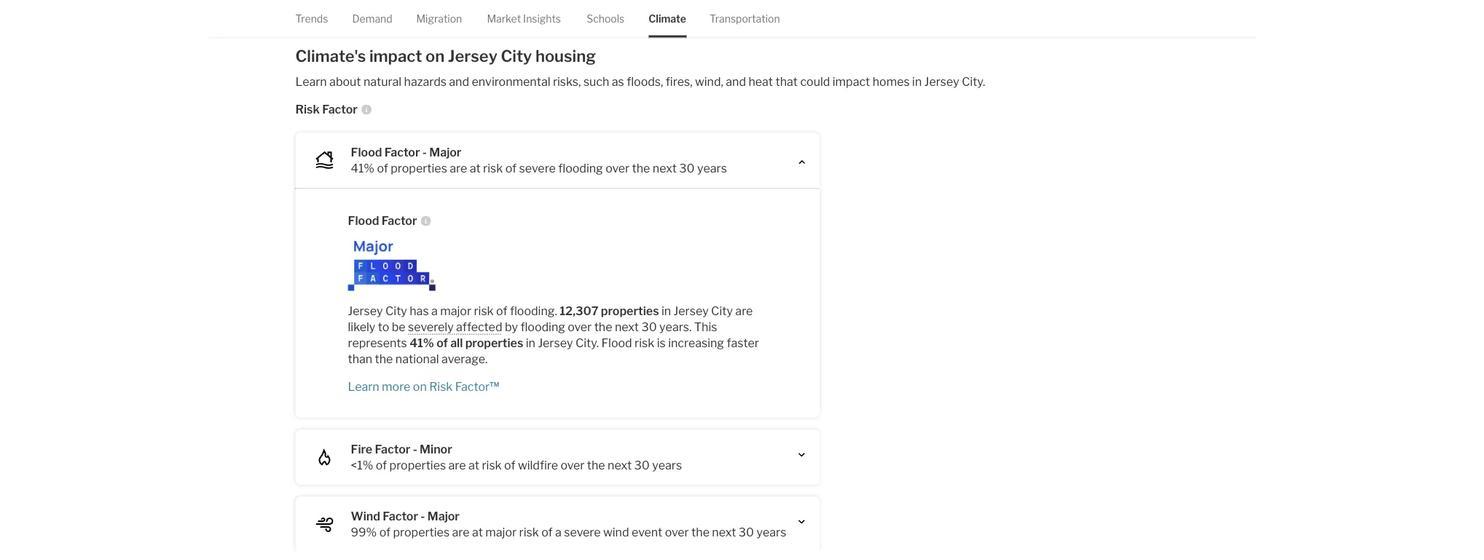 Task type: locate. For each thing, give the bounding box(es) containing it.
1 vertical spatial major
[[428, 509, 460, 524]]

properties down minor
[[390, 458, 446, 473]]

1 vertical spatial -
[[413, 442, 417, 456]]

0 horizontal spatial impact
[[369, 46, 422, 66]]

0 horizontal spatial major
[[440, 304, 472, 318]]

and
[[449, 74, 469, 88], [726, 74, 746, 88]]

migration
[[417, 12, 462, 25]]

0 vertical spatial years
[[698, 161, 727, 175]]

jersey
[[448, 46, 498, 66], [925, 74, 960, 88], [348, 304, 383, 318], [674, 304, 709, 318], [538, 336, 573, 350]]

are inside wind factor - major 99% of properties are at major        risk of a severe wind event over the next 30 years
[[452, 525, 470, 540]]

- for wind
[[421, 509, 425, 524]]

major for major
[[428, 509, 460, 524]]

properties for of
[[393, 525, 450, 540]]

risk inside the fire factor - minor <1% of properties are at risk of wildfire over the next 30 years
[[482, 458, 502, 473]]

1 horizontal spatial and
[[726, 74, 746, 88]]

over
[[606, 161, 630, 175], [568, 320, 592, 334], [561, 458, 585, 473], [665, 525, 689, 540]]

factor inside the fire factor - minor <1% of properties are at risk of wildfire over the next 30 years
[[375, 442, 411, 456]]

1 horizontal spatial in
[[662, 304, 671, 318]]

0 vertical spatial a
[[432, 304, 438, 318]]

next
[[653, 161, 677, 175], [615, 320, 639, 334], [608, 458, 632, 473], [712, 525, 736, 540]]

homes
[[873, 74, 910, 88]]

0 horizontal spatial 41%
[[351, 161, 375, 175]]

are for fire factor - minor <1% of properties are at risk of wildfire over the next 30 years
[[449, 458, 466, 473]]

major
[[430, 145, 462, 159], [428, 509, 460, 524]]

next inside the fire factor - minor <1% of properties are at risk of wildfire over the next 30 years
[[608, 458, 632, 473]]

at
[[470, 161, 481, 175], [469, 458, 480, 473], [472, 525, 483, 540]]

years
[[698, 161, 727, 175], [653, 458, 682, 473], [757, 525, 787, 540]]

1 vertical spatial risk
[[429, 380, 453, 394]]

1 vertical spatial major
[[486, 525, 517, 540]]

1 horizontal spatial learn
[[348, 380, 380, 394]]

wind factor - major 99% of properties are at major        risk of a severe wind event over the next 30 years
[[351, 509, 787, 540]]

risk factor
[[296, 102, 358, 116]]

1 horizontal spatial 41%
[[410, 336, 434, 350]]

hazards
[[404, 74, 447, 88]]

learn for learn about natural hazards and environmental risks, such as floods, fires, wind, and heat that      could impact homes in jersey city.
[[296, 74, 327, 88]]

in
[[913, 74, 922, 88], [662, 304, 671, 318], [526, 336, 536, 350]]

on right more
[[413, 380, 427, 394]]

properties for severe
[[391, 161, 447, 175]]

properties
[[391, 161, 447, 175], [601, 304, 659, 318], [466, 336, 524, 350], [390, 458, 446, 473], [393, 525, 450, 540]]

41% up national
[[410, 336, 434, 350]]

severely affected
[[408, 320, 503, 334]]

at inside the fire factor - minor <1% of properties are at risk of wildfire over the next 30 years
[[469, 458, 480, 473]]

risk down the national average.
[[429, 380, 453, 394]]

more
[[382, 380, 411, 394]]

0 vertical spatial flooding
[[559, 161, 603, 175]]

major inside flood factor - major 41% of properties are at risk of severe flooding over the next 30 years
[[430, 145, 462, 159]]

properties right 99%
[[393, 525, 450, 540]]

fire
[[351, 442, 373, 456]]

30 inside flood factor - major 41% of properties are at risk of severe flooding over the next 30 years
[[680, 161, 695, 175]]

to
[[378, 320, 389, 334]]

major
[[440, 304, 472, 318], [486, 525, 517, 540]]

are
[[450, 161, 467, 175], [736, 304, 753, 318], [449, 458, 466, 473], [452, 525, 470, 540]]

of
[[377, 161, 388, 175], [506, 161, 517, 175], [496, 304, 508, 318], [437, 336, 448, 350], [376, 458, 387, 473], [504, 458, 516, 473], [380, 525, 391, 540], [542, 525, 553, 540]]

- inside flood factor - major 41% of properties are at risk of severe flooding over the next 30 years
[[423, 145, 427, 159]]

0 vertical spatial -
[[423, 145, 427, 159]]

0 vertical spatial risk
[[296, 102, 320, 116]]

1 vertical spatial flood
[[348, 213, 379, 228]]

1 vertical spatial at
[[469, 458, 480, 473]]

1 horizontal spatial years
[[698, 161, 727, 175]]

on
[[426, 46, 445, 66], [413, 380, 427, 394]]

about
[[330, 74, 361, 88]]

flood for flood factor
[[348, 213, 379, 228]]

41% up 'flood factor'
[[351, 161, 375, 175]]

faster than
[[348, 336, 759, 366]]

next inside flood factor - major 41% of properties are at risk of severe flooding over the next 30 years
[[653, 161, 677, 175]]

0 vertical spatial major
[[440, 304, 472, 318]]

faster
[[727, 336, 759, 350]]

are for wind factor - major 99% of properties are at major        risk of a severe wind event over the next 30 years
[[452, 525, 470, 540]]

learn down than
[[348, 380, 380, 394]]

flooding inside flood factor - major 41% of properties are at risk of severe flooding over the next 30 years
[[559, 161, 603, 175]]

a right has
[[432, 304, 438, 318]]

wildfire
[[518, 458, 558, 473]]

risk
[[483, 161, 503, 175], [474, 304, 494, 318], [635, 336, 655, 350], [482, 458, 502, 473], [519, 525, 539, 540]]

the inside flood factor - major 41% of properties are at risk of severe flooding over the next 30 years
[[632, 161, 650, 175]]

- for flood
[[423, 145, 427, 159]]

learn more on risk factor™ link
[[348, 379, 768, 395]]

risk inside flood factor - major 41% of properties are at risk of severe flooding over the next 30 years
[[483, 161, 503, 175]]

factor inside wind factor - major 99% of properties are at major        risk of a severe wind event over the next 30 years
[[383, 509, 418, 524]]

major inside wind factor - major 99% of properties are at major        risk of a severe wind event over the next 30 years
[[428, 509, 460, 524]]

at inside flood factor - major 41% of properties are at risk of severe flooding over the next 30 years
[[470, 161, 481, 175]]

0 vertical spatial 41%
[[351, 161, 375, 175]]

impact right could
[[833, 74, 871, 88]]

jersey down are likely to be at bottom
[[538, 336, 573, 350]]

0 vertical spatial flood
[[351, 145, 382, 159]]

trends
[[296, 12, 328, 25]]

over inside wind factor - major 99% of properties are at major        risk of a severe wind event over the next 30 years
[[665, 525, 689, 540]]

schools link
[[587, 0, 625, 37]]

0 vertical spatial major
[[430, 145, 462, 159]]

factor for risk factor
[[322, 102, 358, 116]]

-
[[423, 145, 427, 159], [413, 442, 417, 456], [421, 509, 425, 524]]

- inside the fire factor - minor <1% of properties are at risk of wildfire over the next 30 years
[[413, 442, 417, 456]]

properties down affected
[[466, 336, 524, 350]]

- down hazards
[[423, 145, 427, 159]]

learn about natural hazards and environmental risks, such as floods, fires, wind, and heat that      could impact homes in jersey city.
[[296, 74, 986, 88]]

1 horizontal spatial major
[[486, 525, 517, 540]]

at inside wind factor - major 99% of properties are at major        risk of a severe wind event over the next 30 years
[[472, 525, 483, 540]]

floods,
[[627, 74, 664, 88]]

1 horizontal spatial severe
[[564, 525, 601, 540]]

properties up 'flood factor'
[[391, 161, 447, 175]]

factor
[[322, 102, 358, 116], [385, 145, 420, 159], [382, 213, 417, 228], [375, 442, 411, 456], [383, 509, 418, 524]]

years inside the fire factor - minor <1% of properties are at risk of wildfire over the next 30 years
[[653, 458, 682, 473]]

risk down climate's
[[296, 102, 320, 116]]

severe inside flood factor - major 41% of properties are at risk of severe flooding over the next 30 years
[[519, 161, 556, 175]]

1 vertical spatial on
[[413, 380, 427, 394]]

national
[[396, 352, 439, 366]]

flood inside flood factor - major 41% of properties are at risk of severe flooding over the next 30 years
[[351, 145, 382, 159]]

1 horizontal spatial a
[[555, 525, 562, 540]]

- left minor
[[413, 442, 417, 456]]

1 vertical spatial learn
[[348, 380, 380, 394]]

0 horizontal spatial a
[[432, 304, 438, 318]]

0 horizontal spatial years
[[653, 458, 682, 473]]

2 vertical spatial at
[[472, 525, 483, 540]]

- right wind at the left of the page
[[421, 509, 425, 524]]

as
[[612, 74, 625, 88]]

severely
[[408, 320, 454, 334]]

1 vertical spatial in
[[662, 304, 671, 318]]

41%
[[351, 161, 375, 175], [410, 336, 434, 350]]

years inside wind factor - major 99% of properties are at major        risk of a severe wind event over the next 30 years
[[757, 525, 787, 540]]

0 vertical spatial severe
[[519, 161, 556, 175]]

flooding
[[559, 161, 603, 175], [521, 320, 566, 334]]

2 vertical spatial -
[[421, 509, 425, 524]]

properties inside wind factor - major 99% of properties are at major        risk of a severe wind event over the next 30 years
[[393, 525, 450, 540]]

and left heat
[[726, 74, 746, 88]]

properties inside the fire factor - minor <1% of properties are at risk of wildfire over the next 30 years
[[390, 458, 446, 473]]

a
[[432, 304, 438, 318], [555, 525, 562, 540]]

learn up risk factor
[[296, 74, 327, 88]]

on up hazards
[[426, 46, 445, 66]]

market
[[487, 12, 521, 25]]

flood
[[351, 145, 382, 159], [348, 213, 379, 228], [602, 336, 632, 350]]

heat
[[749, 74, 773, 88]]

0 vertical spatial on
[[426, 46, 445, 66]]

a left wind
[[555, 525, 562, 540]]

1 vertical spatial flooding
[[521, 320, 566, 334]]

housing
[[536, 46, 596, 66]]

by
[[505, 320, 518, 334]]

jersey up the environmental
[[448, 46, 498, 66]]

- inside wind factor - major 99% of properties are at major        risk of a severe wind event over the next 30 years
[[421, 509, 425, 524]]

and down climate's impact on jersey city housing
[[449, 74, 469, 88]]

in down are likely to be at bottom
[[526, 336, 536, 350]]

2 vertical spatial in
[[526, 336, 536, 350]]

city up this on the left bottom
[[712, 304, 733, 318]]

1 vertical spatial impact
[[833, 74, 871, 88]]

be
[[392, 320, 406, 334]]

1 vertical spatial a
[[555, 525, 562, 540]]

0 vertical spatial in
[[913, 74, 922, 88]]

2 vertical spatial years
[[757, 525, 787, 540]]

climate link
[[649, 0, 687, 37]]

the
[[632, 161, 650, 175], [595, 320, 613, 334], [375, 352, 393, 366], [587, 458, 605, 473], [692, 525, 710, 540]]

30
[[680, 161, 695, 175], [642, 320, 657, 334], [635, 458, 650, 473], [739, 525, 755, 540]]

- for fire
[[413, 442, 417, 456]]

risks,
[[553, 74, 581, 88]]

impact
[[369, 46, 422, 66], [833, 74, 871, 88]]

0 horizontal spatial and
[[449, 74, 469, 88]]

in right homes
[[913, 74, 922, 88]]

factor inside flood factor - major 41% of properties are at risk of severe flooding over the next 30 years
[[385, 145, 420, 159]]

likely
[[348, 320, 376, 334]]

1 vertical spatial years
[[653, 458, 682, 473]]

wind
[[351, 509, 380, 524]]

severe
[[519, 161, 556, 175], [564, 525, 601, 540]]

are inside flood factor - major 41% of properties are at risk of severe flooding over the next 30 years
[[450, 161, 467, 175]]

are inside the fire factor - minor <1% of properties are at risk of wildfire over the next 30 years
[[449, 458, 466, 473]]

schools
[[587, 12, 625, 25]]

flood factor score logo image
[[348, 240, 768, 291]]

risk
[[296, 102, 320, 116], [429, 380, 453, 394]]

impact up natural
[[369, 46, 422, 66]]

0 horizontal spatial risk
[[296, 102, 320, 116]]

at for severe
[[470, 161, 481, 175]]

0 horizontal spatial severe
[[519, 161, 556, 175]]

factor for flood factor - major 41% of properties are at risk of severe flooding over the next 30 years
[[385, 145, 420, 159]]

learn
[[296, 74, 327, 88], [348, 380, 380, 394]]

0 vertical spatial learn
[[296, 74, 327, 88]]

2 horizontal spatial years
[[757, 525, 787, 540]]

risk for 41% of all properties in jersey city . flood risk is increasing
[[635, 336, 655, 350]]

1 vertical spatial severe
[[564, 525, 601, 540]]

learn inside 'learn more on risk factor™' link
[[348, 380, 380, 394]]

1 and from the left
[[449, 74, 469, 88]]

severe inside wind factor - major 99% of properties are at major        risk of a severe wind event over the next 30 years
[[564, 525, 601, 540]]

flooding inside by flooding over the next 30 years. this represents
[[521, 320, 566, 334]]

in up years. at the bottom of the page
[[662, 304, 671, 318]]

properties up is
[[601, 304, 659, 318]]

properties for wildfire
[[390, 458, 446, 473]]

all
[[451, 336, 463, 350]]

properties inside flood factor - major 41% of properties are at risk of severe flooding over the next 30 years
[[391, 161, 447, 175]]

0 horizontal spatial learn
[[296, 74, 327, 88]]

0 vertical spatial at
[[470, 161, 481, 175]]

1 vertical spatial 41%
[[410, 336, 434, 350]]



Task type: describe. For each thing, give the bounding box(es) containing it.
event
[[632, 525, 663, 540]]

transportation link
[[710, 0, 780, 37]]

the inside the fire factor - minor <1% of properties are at risk of wildfire over the next 30 years
[[587, 458, 605, 473]]

city down '12,307'
[[576, 336, 597, 350]]

jersey left city.
[[925, 74, 960, 88]]

the inside wind factor - major 99% of properties are at major        risk of a severe wind event over the next 30 years
[[692, 525, 710, 540]]

by flooding over the next 30 years. this represents
[[348, 320, 718, 350]]

is
[[657, 336, 666, 350]]

2 and from the left
[[726, 74, 746, 88]]

on for impact
[[426, 46, 445, 66]]

41% of all properties in jersey city . flood risk is increasing
[[410, 336, 727, 350]]

over inside flood factor - major 41% of properties are at risk of severe flooding over the next 30 years
[[606, 161, 630, 175]]

than
[[348, 352, 373, 366]]

on for more
[[413, 380, 427, 394]]

over inside by flooding over the next 30 years. this represents
[[568, 320, 592, 334]]

30 inside the fire factor - minor <1% of properties are at risk of wildfire over the next 30 years
[[635, 458, 650, 473]]

12,307
[[560, 304, 599, 318]]

the inside by flooding over the next 30 years. this represents
[[595, 320, 613, 334]]

migration link
[[417, 0, 462, 37]]

99%
[[351, 525, 377, 540]]

could
[[801, 74, 830, 88]]

transportation
[[710, 12, 780, 25]]

fires,
[[666, 74, 693, 88]]

flood factor - major 41% of properties are at risk of severe flooding over the next 30 years
[[351, 145, 727, 175]]

demand link
[[352, 0, 393, 37]]

.
[[597, 336, 599, 350]]

next inside wind factor - major 99% of properties are at major        risk of a severe wind event over the next 30 years
[[712, 525, 736, 540]]

city up the environmental
[[501, 46, 532, 66]]

has
[[410, 304, 429, 318]]

learn more on risk factor™
[[348, 380, 499, 394]]

1 horizontal spatial impact
[[833, 74, 871, 88]]

climate's
[[296, 46, 366, 66]]

0 horizontal spatial in
[[526, 336, 536, 350]]

climate's impact on jersey city housing
[[296, 46, 596, 66]]

that
[[776, 74, 798, 88]]

environmental
[[472, 74, 551, 88]]

climate
[[649, 12, 687, 25]]

2 horizontal spatial in
[[913, 74, 922, 88]]

major for risk
[[430, 145, 462, 159]]

factor for wind factor - major 99% of properties are at major        risk of a severe wind event over the next 30 years
[[383, 509, 418, 524]]

flood for flood factor - major 41% of properties are at risk of severe flooding over the next 30 years
[[351, 145, 382, 159]]

2 vertical spatial flood
[[602, 336, 632, 350]]

fire factor - minor <1% of properties are at risk of wildfire over the next 30 years
[[351, 442, 682, 473]]

a inside wind factor - major 99% of properties are at major        risk of a severe wind event over the next 30 years
[[555, 525, 562, 540]]

city up be
[[386, 304, 407, 318]]

30 inside by flooding over the next 30 years. this represents
[[642, 320, 657, 334]]

1 horizontal spatial risk
[[429, 380, 453, 394]]

jersey up this on the left bottom
[[674, 304, 709, 318]]

minor
[[420, 442, 452, 456]]

risk inside wind factor - major 99% of properties are at major        risk of a severe wind event over the next 30 years
[[519, 525, 539, 540]]

30 inside wind factor - major 99% of properties are at major        risk of a severe wind event over the next 30 years
[[739, 525, 755, 540]]

demand
[[352, 12, 393, 25]]

major inside wind factor - major 99% of properties are at major        risk of a severe wind event over the next 30 years
[[486, 525, 517, 540]]

market insights link
[[487, 0, 561, 37]]

flooding.
[[510, 304, 557, 318]]

years.
[[660, 320, 692, 334]]

insights
[[523, 12, 561, 25]]

city.
[[962, 74, 986, 88]]

such
[[584, 74, 610, 88]]

<1%
[[351, 458, 373, 473]]

represents
[[348, 336, 407, 350]]

learn for learn more on risk factor™
[[348, 380, 380, 394]]

factor™
[[455, 380, 499, 394]]

0 vertical spatial impact
[[369, 46, 422, 66]]

next inside by flooding over the next 30 years. this represents
[[615, 320, 639, 334]]

flood factor
[[348, 213, 417, 228]]

jersey up likely at the left of page
[[348, 304, 383, 318]]

years inside flood factor - major 41% of properties are at risk of severe flooding over the next 30 years
[[698, 161, 727, 175]]

trends link
[[296, 0, 328, 37]]

factor for fire factor - minor <1% of properties are at risk of wildfire over the next 30 years
[[375, 442, 411, 456]]

wind
[[604, 525, 629, 540]]

average.
[[442, 352, 488, 366]]

over inside the fire factor - minor <1% of properties are at risk of wildfire over the next 30 years
[[561, 458, 585, 473]]

wind,
[[695, 74, 724, 88]]

risk for fire factor - minor <1% of properties are at risk of wildfire over the next 30 years
[[482, 458, 502, 473]]

this
[[694, 320, 718, 334]]

at for wildfire
[[469, 458, 480, 473]]

risk for flood factor - major 41% of properties are at risk of severe flooding over the next 30 years
[[483, 161, 503, 175]]

jersey city has a major risk of flooding. 12,307 properties in jersey city
[[348, 304, 733, 318]]

affected
[[456, 320, 503, 334]]

are likely to be
[[348, 304, 753, 334]]

41% inside flood factor - major 41% of properties are at risk of severe flooding over the next 30 years
[[351, 161, 375, 175]]

at for of
[[472, 525, 483, 540]]

the national average.
[[373, 352, 488, 366]]

natural
[[364, 74, 402, 88]]

factor for flood factor
[[382, 213, 417, 228]]

are for flood factor - major 41% of properties are at risk of severe flooding over the next 30 years
[[450, 161, 467, 175]]

increasing
[[669, 336, 725, 350]]

are inside are likely to be
[[736, 304, 753, 318]]

market insights
[[487, 12, 561, 25]]



Task type: vqa. For each thing, say whether or not it's contained in the screenshot.
"-" within Fire Factor - Minor <1% of properties are at risk of wildfire over the next 30 years
yes



